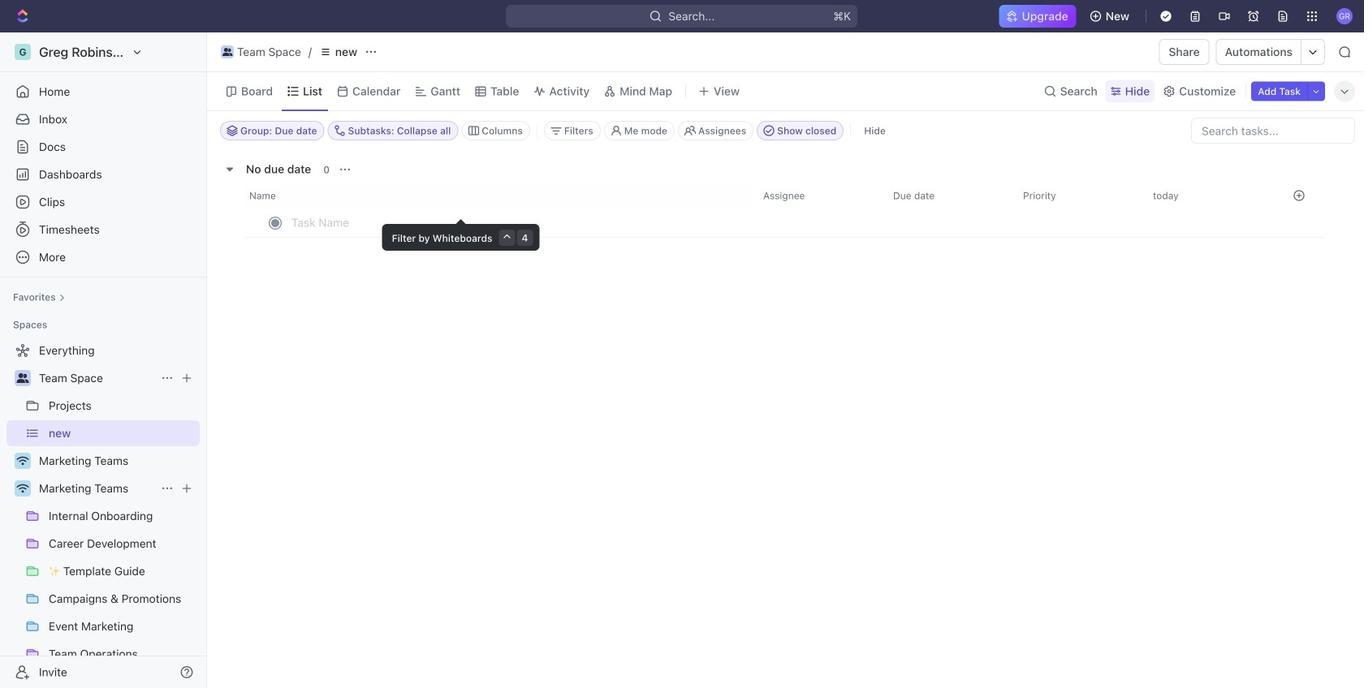 Task type: vqa. For each thing, say whether or not it's contained in the screenshot.
first wifi image from the top of the tree within Sidebar 'navigation'
yes



Task type: locate. For each thing, give the bounding box(es) containing it.
user group image
[[17, 374, 29, 383]]

tree inside the sidebar navigation
[[6, 338, 200, 689]]

tree
[[6, 338, 200, 689]]

greg robinson's workspace, , element
[[15, 44, 31, 60]]

sidebar navigation
[[0, 32, 210, 689]]

user group image
[[222, 48, 233, 56]]

Task Name text field
[[292, 210, 766, 236]]



Task type: describe. For each thing, give the bounding box(es) containing it.
Search tasks... text field
[[1193, 119, 1355, 143]]

wifi image
[[17, 457, 29, 466]]

wifi image
[[17, 484, 29, 494]]



